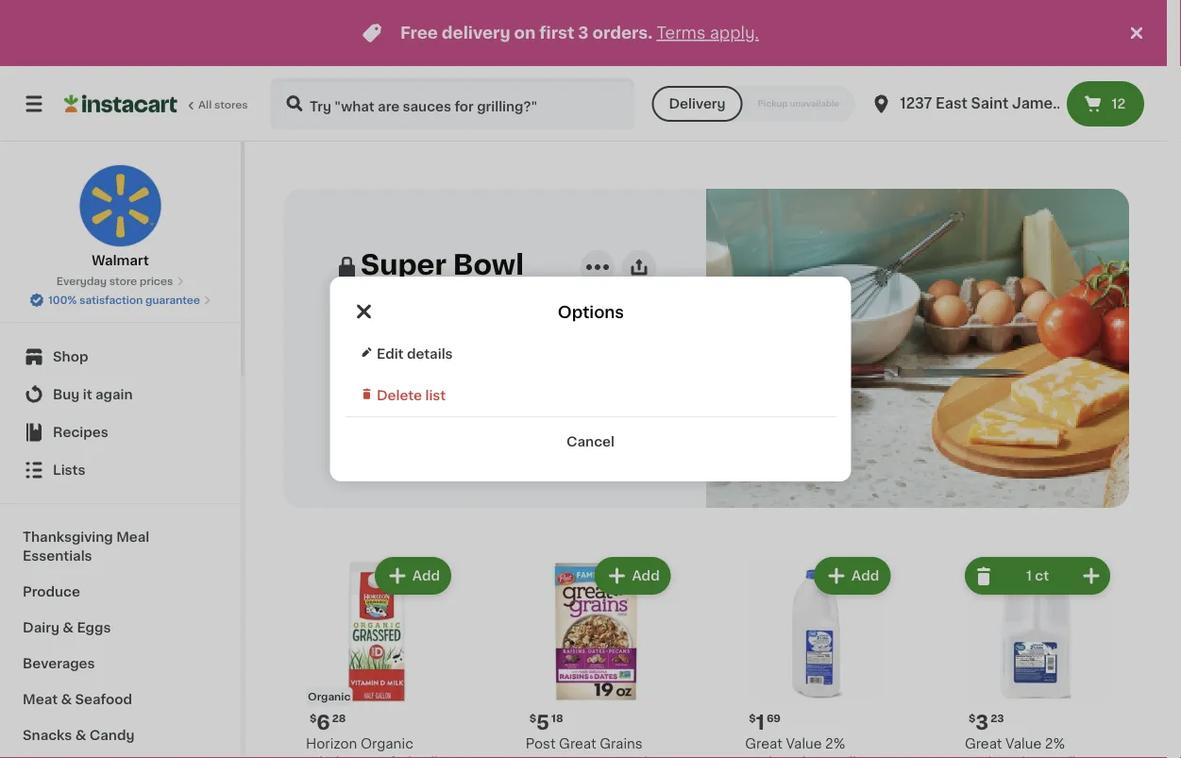 Task type: vqa. For each thing, say whether or not it's contained in the screenshot.
rightmost 'Great'
yes



Task type: locate. For each thing, give the bounding box(es) containing it.
1 left ct
[[1026, 569, 1032, 583]]

0 horizontal spatial 1
[[756, 713, 765, 732]]

0 vertical spatial 3
[[578, 25, 589, 41]]

3 milk from the left
[[1053, 756, 1080, 758]]

2 add from the left
[[632, 569, 660, 583]]

1 great from the left
[[559, 738, 596, 751]]

3 left 23
[[976, 713, 989, 732]]

2 great value 2% reduced fat milk from the left
[[965, 738, 1080, 758]]

meat
[[23, 693, 58, 706]]

reduced down $ 1 69 at the bottom of the page
[[745, 756, 806, 758]]

1 vertical spatial organic
[[361, 738, 413, 751]]

1 horizontal spatial value
[[1006, 738, 1042, 751]]

add
[[412, 569, 440, 583], [632, 569, 660, 583], [852, 569, 880, 583]]

product group
[[298, 553, 455, 758], [518, 553, 675, 758], [738, 553, 895, 758], [958, 553, 1114, 758]]

shop
[[53, 350, 88, 364]]

free delivery on first 3 orders. terms apply.
[[400, 25, 759, 41]]

meat & seafood
[[23, 693, 132, 706]]

everyday store prices link
[[56, 274, 184, 289]]

organic up 28
[[308, 692, 351, 702]]

eggs
[[77, 621, 111, 635]]

edit for edit items
[[452, 416, 486, 432]]

0 horizontal spatial add button
[[377, 559, 450, 593]]

$
[[310, 713, 317, 724], [529, 713, 536, 724], [749, 713, 756, 724], [969, 713, 976, 724]]

0 horizontal spatial great
[[559, 738, 596, 751]]

2 milk from the left
[[833, 756, 860, 758]]

2 vertical spatial &
[[75, 729, 86, 742]]

3 add button from the left
[[816, 559, 889, 593]]

0 vertical spatial &
[[63, 621, 74, 635]]

great down $ 1 69 at the bottom of the page
[[745, 738, 783, 751]]

1 add from the left
[[412, 569, 440, 583]]

$ inside the $ 6 28
[[310, 713, 317, 724]]

add button
[[377, 559, 450, 593], [596, 559, 669, 593], [816, 559, 889, 593]]

dairy
[[23, 621, 59, 635]]

great down $ 3 23
[[965, 738, 1002, 751]]

fat for 1
[[809, 756, 830, 758]]

2 2% from the left
[[1045, 738, 1065, 751]]

& for meat
[[61, 693, 72, 706]]

1 great value 2% reduced fat milk from the left
[[745, 738, 860, 758]]

3 add from the left
[[852, 569, 880, 583]]

grassfed
[[351, 756, 412, 758]]

product group containing 1
[[738, 553, 895, 758]]

edit details button
[[345, 333, 836, 375]]

edit list dialog
[[330, 277, 851, 482]]

$ for 3
[[969, 713, 976, 724]]

first
[[540, 25, 575, 41]]

snacks
[[23, 729, 72, 742]]

0 horizontal spatial organic
[[308, 692, 351, 702]]

great for 3
[[965, 738, 1002, 751]]

edit up to
[[377, 348, 404, 361]]

3 $ from the left
[[749, 713, 756, 724]]

1 ct
[[1026, 569, 1049, 583]]

great value 2% reduced fat milk for 3
[[965, 738, 1080, 758]]

2 horizontal spatial milk
[[1053, 756, 1080, 758]]

all stores
[[198, 100, 248, 110]]

2 add button from the left
[[596, 559, 669, 593]]

satisfaction
[[79, 295, 143, 305]]

details
[[407, 348, 453, 361]]

2 horizontal spatial great
[[965, 738, 1002, 751]]

product group containing 6
[[298, 553, 455, 758]]

fat
[[809, 756, 830, 758], [1029, 756, 1050, 758]]

0 horizontal spatial 2%
[[825, 738, 845, 751]]

12 button
[[1067, 81, 1145, 127]]

add for 6
[[412, 569, 440, 583]]

28
[[332, 713, 346, 724]]

1 product group from the left
[[298, 553, 455, 758]]

$ inside $ 1 69
[[749, 713, 756, 724]]

0 horizontal spatial add
[[412, 569, 440, 583]]

None search field
[[270, 77, 635, 130]]

0 horizontal spatial great value 2% reduced fat milk
[[745, 738, 860, 758]]

& right the meat
[[61, 693, 72, 706]]

list
[[425, 389, 446, 402]]

everyday
[[56, 276, 107, 287]]

great up dates
[[559, 738, 596, 751]]

3 great from the left
[[965, 738, 1002, 751]]

3 product group from the left
[[738, 553, 895, 758]]

buy it again
[[53, 388, 133, 401]]

$ inside $ 3 23
[[969, 713, 976, 724]]

2 horizontal spatial add
[[852, 569, 880, 583]]

reduced for 1
[[745, 756, 806, 758]]

great value 2% reduced fat milk down 23
[[965, 738, 1080, 758]]

2 reduced from the left
[[965, 756, 1025, 758]]

great value 2% reduced fat milk
[[745, 738, 860, 758], [965, 738, 1080, 758]]

cancel
[[567, 435, 615, 449]]

edit
[[377, 348, 404, 361], [452, 416, 486, 432]]

edit inside 'button'
[[377, 348, 404, 361]]

$ for 1
[[749, 713, 756, 724]]

add for 5
[[632, 569, 660, 583]]

recipes
[[53, 426, 108, 439]]

1237
[[900, 97, 932, 110]]

great value 2% reduced fat milk down 69
[[745, 738, 860, 758]]

increment quantity of great value 2% reduced fat milk image
[[1080, 565, 1103, 587]]

2 fat from the left
[[1029, 756, 1050, 758]]

grains
[[600, 738, 643, 751]]

party!
[[497, 374, 537, 387]]

1 horizontal spatial reduced
[[965, 756, 1025, 758]]

& left the eggs
[[63, 621, 74, 635]]

1 fat from the left
[[809, 756, 830, 758]]

edit for edit details
[[377, 348, 404, 361]]

milk for 3
[[1053, 756, 1080, 758]]

great for 1
[[745, 738, 783, 751]]

0 vertical spatial organic
[[308, 692, 351, 702]]

all stores link
[[64, 77, 249, 130]]

1 horizontal spatial great
[[745, 738, 783, 751]]

essentials
[[23, 550, 92, 563]]

2 value from the left
[[1006, 738, 1042, 751]]

produce link
[[11, 574, 229, 610]]

1 horizontal spatial great value 2% reduced fat milk
[[965, 738, 1080, 758]]

buy it again link
[[11, 376, 229, 414]]

1 milk from the left
[[415, 756, 442, 758]]

&
[[63, 621, 74, 635], [61, 693, 72, 706], [75, 729, 86, 742]]

0 vertical spatial 1
[[1026, 569, 1032, 583]]

100% satisfaction guarantee button
[[29, 289, 211, 308]]

it
[[83, 388, 92, 401]]

organic up the grassfed
[[361, 738, 413, 751]]

1 reduced from the left
[[745, 756, 806, 758]]

edit details
[[377, 348, 453, 361]]

apply.
[[710, 25, 759, 41]]

reduced down $ 3 23
[[965, 756, 1025, 758]]

0 horizontal spatial reduced
[[745, 756, 806, 758]]

2 $ from the left
[[529, 713, 536, 724]]

0 vertical spatial edit
[[377, 348, 404, 361]]

1237 east saint james street
[[900, 97, 1110, 110]]

delete
[[377, 389, 422, 402]]

great value 2% reduced fat milk for 1
[[745, 738, 860, 758]]

street
[[1065, 97, 1110, 110]]

3
[[578, 25, 589, 41], [976, 713, 989, 732]]

0 horizontal spatial edit
[[377, 348, 404, 361]]

beverages
[[23, 657, 95, 670]]

1 left 69
[[756, 713, 765, 732]]

1 value from the left
[[786, 738, 822, 751]]

milk inside horizon organic whole grassfed milk
[[415, 756, 442, 758]]

1 add button from the left
[[377, 559, 450, 593]]

2% for 3
[[1045, 738, 1065, 751]]

1 horizontal spatial 2%
[[1045, 738, 1065, 751]]

options
[[558, 305, 624, 321]]

2 product group from the left
[[518, 553, 675, 758]]

3 right first
[[578, 25, 589, 41]]

1 horizontal spatial edit
[[452, 416, 486, 432]]

add button for 5
[[596, 559, 669, 593]]

thanksgiving meal essentials
[[23, 531, 149, 563]]

0 horizontal spatial value
[[786, 738, 822, 751]]

$ left 18
[[529, 713, 536, 724]]

$ left 23
[[969, 713, 976, 724]]

saint
[[971, 97, 1009, 110]]

1 vertical spatial &
[[61, 693, 72, 706]]

1 2% from the left
[[825, 738, 845, 751]]

1 horizontal spatial fat
[[1029, 756, 1050, 758]]

add button for 1
[[816, 559, 889, 593]]

1 $ from the left
[[310, 713, 317, 724]]

meal
[[116, 531, 149, 544]]

terms apply. link
[[657, 25, 759, 41]]

1 horizontal spatial add button
[[596, 559, 669, 593]]

1 horizontal spatial organic
[[361, 738, 413, 751]]

add for 1
[[852, 569, 880, 583]]

$ for 5
[[529, 713, 536, 724]]

1
[[1026, 569, 1032, 583], [756, 713, 765, 732]]

1237 east saint james street button
[[870, 77, 1110, 130]]

1 vertical spatial edit
[[452, 416, 486, 432]]

$ left 28
[[310, 713, 317, 724]]

0 horizontal spatial fat
[[809, 756, 830, 758]]

milk
[[415, 756, 442, 758], [833, 756, 860, 758], [1053, 756, 1080, 758]]

& left candy
[[75, 729, 86, 742]]

$ inside $ 5 18
[[529, 713, 536, 724]]

cancel button
[[345, 417, 836, 451]]

1 horizontal spatial milk
[[833, 756, 860, 758]]

4 product group from the left
[[958, 553, 1114, 758]]

1 vertical spatial 3
[[976, 713, 989, 732]]

1 horizontal spatial add
[[632, 569, 660, 583]]

0 horizontal spatial milk
[[415, 756, 442, 758]]

edit inside button
[[452, 416, 486, 432]]

4 $ from the left
[[969, 713, 976, 724]]

2 great from the left
[[745, 738, 783, 751]]

edit left items
[[452, 416, 486, 432]]

dairy & eggs
[[23, 621, 111, 635]]

bowl
[[453, 252, 524, 279]]

raisins,
[[526, 756, 577, 758]]

1 horizontal spatial 1
[[1026, 569, 1032, 583]]

2 horizontal spatial add button
[[816, 559, 889, 593]]

$ left 69
[[749, 713, 756, 724]]

value
[[786, 738, 822, 751], [1006, 738, 1042, 751]]

east
[[936, 97, 968, 110]]

shop link
[[11, 338, 229, 376]]

items
[[490, 416, 537, 432]]

0 horizontal spatial 3
[[578, 25, 589, 41]]

delivery button
[[652, 86, 743, 122]]



Task type: describe. For each thing, give the bounding box(es) containing it.
terms
[[657, 25, 706, 41]]

seafood
[[75, 693, 132, 706]]

store
[[109, 276, 137, 287]]

produce
[[23, 585, 80, 599]]

edit items
[[452, 416, 537, 432]]

23
[[991, 713, 1004, 724]]

horizon organic whole grassfed milk
[[306, 738, 442, 758]]

18
[[551, 713, 563, 724]]

to
[[381, 374, 395, 387]]

100%
[[48, 295, 77, 305]]

everyday store prices
[[56, 276, 173, 287]]

stores
[[214, 100, 248, 110]]

recipes link
[[11, 414, 229, 451]]

product group containing 3
[[958, 553, 1114, 758]]

for
[[427, 374, 445, 387]]

lists link
[[11, 451, 229, 489]]

12
[[1112, 97, 1126, 110]]

snacks & candy
[[23, 729, 135, 742]]

post great grains raisins, dates an
[[526, 738, 648, 758]]

100% satisfaction guarantee
[[48, 295, 200, 305]]

james
[[1012, 97, 1061, 110]]

dates
[[580, 756, 620, 758]]

guarantee
[[145, 295, 200, 305]]

ct
[[1035, 569, 1049, 583]]

delivery
[[669, 97, 726, 110]]

service type group
[[652, 86, 855, 122]]

delete list
[[377, 389, 446, 402]]

thanksgiving
[[23, 531, 113, 544]]

remove great value 2% reduced fat milk image
[[973, 565, 995, 587]]

$ 3 23
[[969, 713, 1004, 732]]

5
[[536, 713, 550, 732]]

limited time offer region
[[0, 0, 1126, 66]]

organic inside horizon organic whole grassfed milk
[[361, 738, 413, 751]]

walmart logo image
[[79, 164, 162, 247]]

things to buy for my big party!
[[333, 374, 537, 387]]

product group containing 5
[[518, 553, 675, 758]]

super
[[361, 252, 447, 279]]

snacks & candy link
[[11, 718, 229, 754]]

fat for 3
[[1029, 756, 1050, 758]]

big
[[473, 374, 494, 387]]

dairy & eggs link
[[11, 610, 229, 646]]

prices
[[140, 276, 173, 287]]

sunday
[[361, 282, 471, 309]]

instacart logo image
[[64, 93, 178, 115]]

delete list button
[[345, 375, 836, 417]]

candy
[[90, 729, 135, 742]]

great inside post great grains raisins, dates an
[[559, 738, 596, 751]]

add button for 6
[[377, 559, 450, 593]]

2% for 1
[[825, 738, 845, 751]]

lists
[[53, 464, 85, 477]]

buy
[[398, 374, 424, 387]]

$ 1 69
[[749, 713, 781, 732]]

super bowl sunday
[[361, 252, 524, 309]]

6
[[317, 713, 330, 732]]

buy
[[53, 388, 80, 401]]

& for snacks
[[75, 729, 86, 742]]

$ 5 18
[[529, 713, 563, 732]]

1 horizontal spatial 3
[[976, 713, 989, 732]]

reduced for 3
[[965, 756, 1025, 758]]

post
[[526, 738, 556, 751]]

my
[[449, 374, 470, 387]]

value for 3
[[1006, 738, 1042, 751]]

walmart link
[[79, 164, 162, 270]]

whole
[[306, 756, 348, 758]]

things
[[333, 374, 378, 387]]

beverages link
[[11, 646, 229, 682]]

thanksgiving meal essentials link
[[11, 519, 229, 574]]

edit items button
[[333, 398, 656, 450]]

again
[[95, 388, 133, 401]]

& for dairy
[[63, 621, 74, 635]]

horizon
[[306, 738, 357, 751]]

$ 6 28
[[310, 713, 346, 732]]

$ for 6
[[310, 713, 317, 724]]

free
[[400, 25, 438, 41]]

meat & seafood link
[[11, 682, 229, 718]]

3 inside 'limited time offer' region
[[578, 25, 589, 41]]

all
[[198, 100, 212, 110]]

walmart
[[92, 254, 149, 267]]

on
[[514, 25, 536, 41]]

1 vertical spatial 1
[[756, 713, 765, 732]]

delivery
[[442, 25, 511, 41]]

milk for 1
[[833, 756, 860, 758]]

value for 1
[[786, 738, 822, 751]]

orders.
[[593, 25, 653, 41]]



